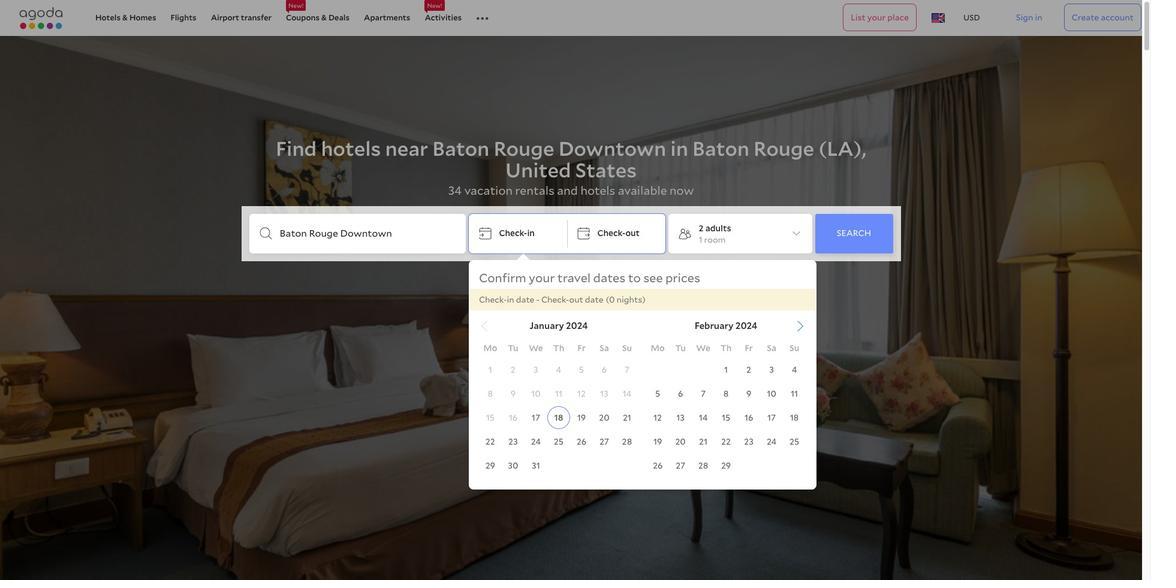 Task type: locate. For each thing, give the bounding box(es) containing it.
rouge left (la),
[[754, 137, 815, 161]]

3 inside february 2024 grid
[[770, 365, 774, 375]]

0 horizontal spatial su
[[623, 344, 632, 353]]

23
[[509, 437, 518, 447], [745, 437, 754, 447]]

activities
[[425, 13, 462, 22]]

3 inside january 2024 grid
[[534, 365, 539, 375]]

1 horizontal spatial 27
[[676, 461, 686, 471]]

1 horizontal spatial mo
[[651, 344, 665, 353]]

1 we from the left
[[529, 344, 543, 353]]

0 horizontal spatial 13
[[601, 389, 609, 399]]

check- up dates
[[598, 229, 626, 238]]

0 horizontal spatial 26
[[577, 437, 587, 447]]

1 left tue jan 02 2024 cell
[[489, 365, 492, 375]]

tue jan 09 2024 cell
[[511, 389, 516, 399]]

in for check-in
[[528, 229, 535, 238]]

0 horizontal spatial sa
[[600, 344, 609, 353]]

0 horizontal spatial 25
[[554, 437, 564, 447]]

hotels & homes link
[[95, 0, 156, 36]]

sa
[[600, 344, 609, 353], [767, 344, 777, 353]]

Enter a destination or property text field
[[280, 228, 454, 240]]

2 16 from the left
[[745, 413, 754, 423]]

0 horizontal spatial 24
[[531, 437, 541, 447]]

0 horizontal spatial 2024
[[566, 321, 588, 332]]

31
[[532, 461, 540, 471]]

29 inside february 2024 grid
[[722, 461, 731, 471]]

1 vertical spatial 5
[[656, 389, 661, 399]]

5 right "sun jan 14 2024" "cell"
[[656, 389, 661, 399]]

fr for january 2024
[[578, 344, 586, 353]]

th up the thu jan 04 2024 cell
[[553, 344, 565, 353]]

1 17 from the left
[[532, 413, 541, 423]]

1 horizontal spatial 21
[[700, 437, 708, 447]]

23 inside january 2024 grid
[[509, 437, 518, 447]]

22 inside january 2024 grid
[[486, 437, 495, 447]]

1 horizontal spatial tu
[[676, 344, 686, 353]]

12 inside january 2024 grid
[[578, 389, 586, 399]]

mon jan 08 2024 cell
[[488, 389, 493, 399]]

5 inside january 2024 grid
[[579, 365, 584, 375]]

flights
[[171, 13, 197, 22]]

check- up confirm
[[499, 229, 528, 238]]

mon jan 01 2024 cell
[[489, 365, 492, 375]]

we down february
[[697, 344, 711, 353]]

27 inside february 2024 grid
[[676, 461, 686, 471]]

fr inside january 2024 grid
[[578, 344, 586, 353]]

7
[[625, 365, 630, 375], [701, 389, 706, 399]]

1 inside january 2024 grid
[[489, 365, 492, 375]]

0 horizontal spatial date
[[516, 295, 535, 305]]

21 inside january 2024 grid
[[623, 413, 632, 423]]

4
[[556, 365, 562, 375], [792, 365, 798, 375]]

(la),
[[819, 137, 867, 161]]

2 tu from the left
[[676, 344, 686, 353]]

1 horizontal spatial 10
[[768, 389, 777, 399]]

check- down confirm
[[479, 295, 507, 305]]

airport
[[211, 13, 239, 22]]

2 & from the left
[[321, 13, 327, 22]]

1 horizontal spatial 17
[[768, 413, 776, 423]]

th inside february 2024 grid
[[721, 344, 732, 353]]

we inside january 2024 grid
[[529, 344, 543, 353]]

1 tu from the left
[[508, 344, 519, 353]]

25 inside february 2024 grid
[[790, 437, 800, 447]]

1 9 from the left
[[511, 389, 516, 399]]

tu
[[508, 344, 519, 353], [676, 344, 686, 353]]

29
[[486, 461, 496, 471], [722, 461, 731, 471]]

th inside january 2024 grid
[[553, 344, 565, 353]]

28 inside february 2024 grid
[[699, 461, 709, 471]]

coupons
[[286, 13, 320, 22]]

2 4 from the left
[[792, 365, 798, 375]]

1 vertical spatial 27
[[676, 461, 686, 471]]

5 for fri jan 05 2024 'cell'
[[579, 365, 584, 375]]

10 inside january 2024 grid
[[532, 389, 541, 399]]

tu inside january 2024 grid
[[508, 344, 519, 353]]

create
[[1072, 13, 1100, 22]]

out
[[626, 229, 640, 238], [570, 295, 584, 305]]

0 horizontal spatial 23
[[509, 437, 518, 447]]

1
[[489, 365, 492, 375], [725, 365, 728, 375]]

confirm
[[479, 271, 527, 286]]

in inside find hotels near baton rouge downtown in baton rouge (la), united states 34 vacation rentals and hotels available now
[[671, 137, 689, 161]]

in up now
[[671, 137, 689, 161]]

14
[[623, 389, 632, 399], [699, 413, 708, 423]]

2 15 from the left
[[722, 413, 731, 423]]

2 18 from the left
[[791, 413, 799, 423]]

new! inside new! activities
[[427, 2, 443, 9]]

27 inside january 2024 grid
[[600, 437, 609, 447]]

17 inside january 2024 grid
[[532, 413, 541, 423]]

1 baton from the left
[[433, 137, 490, 161]]

1 horizontal spatial 2024
[[736, 321, 758, 332]]

1 horizontal spatial 20
[[676, 437, 686, 447]]

0 vertical spatial hotels
[[321, 137, 381, 161]]

row containing 15
[[479, 407, 639, 430]]

25
[[554, 437, 564, 447], [790, 437, 800, 447]]

in down the rentals
[[528, 229, 535, 238]]

0 horizontal spatial new!
[[289, 2, 304, 9]]

1 horizontal spatial su
[[790, 344, 800, 353]]

0 horizontal spatial tu
[[508, 344, 519, 353]]

hotels
[[321, 137, 381, 161], [581, 183, 616, 198]]

2 10 from the left
[[768, 389, 777, 399]]

8 inside february 2024 grid
[[724, 389, 729, 399]]

0 horizontal spatial 19
[[578, 413, 586, 423]]

1 vertical spatial 19
[[654, 437, 663, 447]]

2 right mon jan 01 2024 cell
[[511, 365, 516, 375]]

2 2024 from the left
[[736, 321, 758, 332]]

airport transfer link
[[211, 0, 272, 36]]

18
[[555, 413, 564, 423], [791, 413, 799, 423]]

1 horizontal spatial date
[[585, 295, 604, 305]]

1 15 from the left
[[486, 413, 495, 423]]

12 inside february 2024 grid
[[654, 413, 662, 423]]

1 2 from the left
[[511, 365, 516, 375]]

24
[[531, 437, 541, 447], [767, 437, 777, 447]]

1 th from the left
[[553, 344, 565, 353]]

0 horizontal spatial 12
[[578, 389, 586, 399]]

row containing 29
[[479, 455, 639, 478]]

row containing 19
[[647, 431, 806, 454]]

fr inside february 2024 grid
[[745, 344, 753, 353]]

1 horizontal spatial 12
[[654, 413, 662, 423]]

2 29 from the left
[[722, 461, 731, 471]]

10
[[532, 389, 541, 399], [768, 389, 777, 399]]

2 3 from the left
[[770, 365, 774, 375]]

21
[[623, 413, 632, 423], [700, 437, 708, 447]]

available
[[618, 183, 667, 198]]

find
[[276, 137, 317, 161]]

hotels right find
[[321, 137, 381, 161]]

12 for fri jan 12 2024 cell
[[578, 389, 586, 399]]

9 inside january 2024 grid
[[511, 389, 516, 399]]

1 vertical spatial 21
[[700, 437, 708, 447]]

vacation
[[465, 183, 513, 198]]

new! inside the new! coupons & deals
[[289, 2, 304, 9]]

0 vertical spatial 6
[[602, 365, 607, 375]]

row
[[479, 340, 639, 358], [647, 340, 806, 358], [479, 359, 639, 382], [647, 359, 806, 382], [479, 383, 639, 406], [647, 383, 806, 406], [479, 407, 639, 430], [647, 407, 806, 430], [479, 431, 639, 454], [647, 431, 806, 454], [479, 455, 639, 478], [647, 455, 806, 478]]

14 inside february 2024 grid
[[699, 413, 708, 423]]

1 25 from the left
[[554, 437, 564, 447]]

2 mo from the left
[[651, 344, 665, 353]]

1 vertical spatial 28
[[699, 461, 709, 471]]

1 horizontal spatial 3
[[770, 365, 774, 375]]

1 horizontal spatial 1
[[725, 365, 728, 375]]

1 vertical spatial 12
[[654, 413, 662, 423]]

wed jan 10 2024 cell
[[532, 389, 541, 399]]

wed jan 03 2024 cell
[[534, 365, 539, 375]]

19 inside january 2024 grid
[[578, 413, 586, 423]]

8
[[488, 389, 493, 399], [724, 389, 729, 399]]

18 inside february 2024 grid
[[791, 413, 799, 423]]

baton up now
[[693, 137, 750, 161]]

your
[[868, 13, 886, 22], [529, 271, 555, 286]]

1 2024 from the left
[[566, 321, 588, 332]]

2 date from the left
[[585, 295, 604, 305]]

usd
[[964, 13, 981, 22]]

sun jan 14 2024 cell
[[623, 389, 632, 399]]

0 horizontal spatial 6
[[602, 365, 607, 375]]

1 sa from the left
[[600, 344, 609, 353]]

0 vertical spatial 5
[[579, 365, 584, 375]]

su for january 2024
[[623, 344, 632, 353]]

6 right fri jan 05 2024 'cell'
[[602, 365, 607, 375]]

1 horizontal spatial 14
[[699, 413, 708, 423]]

in right sign
[[1036, 13, 1043, 22]]

activities link
[[425, 0, 462, 36]]

in inside button
[[1036, 13, 1043, 22]]

0 vertical spatial 7
[[625, 365, 630, 375]]

0 vertical spatial 28
[[622, 437, 632, 447]]

0 horizontal spatial 29
[[486, 461, 496, 471]]

date left -
[[516, 295, 535, 305]]

2 new! from the left
[[427, 2, 443, 9]]

1 horizontal spatial out
[[626, 229, 640, 238]]

1 horizontal spatial 19
[[654, 437, 663, 447]]

row containing 8
[[479, 383, 639, 406]]

0 horizontal spatial 22
[[486, 437, 495, 447]]

0 horizontal spatial 20
[[599, 413, 610, 423]]

your inside list your place button
[[868, 13, 886, 22]]

2 baton from the left
[[693, 137, 750, 161]]

mo for january
[[484, 344, 498, 353]]

1 horizontal spatial fr
[[745, 344, 753, 353]]

your for travel
[[529, 271, 555, 286]]

1 horizontal spatial 7
[[701, 389, 706, 399]]

sa inside february 2024 grid
[[767, 344, 777, 353]]

0 vertical spatial 26
[[577, 437, 587, 447]]

fr down february 2024
[[745, 344, 753, 353]]

0 horizontal spatial th
[[553, 344, 565, 353]]

25 inside january 2024 grid
[[554, 437, 564, 447]]

2 th from the left
[[721, 344, 732, 353]]

0 vertical spatial 12
[[578, 389, 586, 399]]

1 horizontal spatial &
[[321, 13, 327, 22]]

0 vertical spatial 27
[[600, 437, 609, 447]]

0 horizontal spatial 10
[[532, 389, 541, 399]]

2 22 from the left
[[722, 437, 731, 447]]

2024
[[566, 321, 588, 332], [736, 321, 758, 332]]

states
[[576, 159, 637, 183]]

6 right "sun jan 14 2024" "cell"
[[678, 389, 683, 399]]

out down available
[[626, 229, 640, 238]]

1 vertical spatial 26
[[653, 461, 663, 471]]

0 horizontal spatial 28
[[622, 437, 632, 447]]

0 horizontal spatial 16
[[509, 413, 518, 423]]

1 su from the left
[[623, 344, 632, 353]]

we
[[529, 344, 543, 353], [697, 344, 711, 353]]

in down confirm
[[507, 295, 515, 305]]

2 8 from the left
[[724, 389, 729, 399]]

1 row group from the left
[[479, 359, 639, 478]]

18 inside january 2024 grid
[[555, 413, 564, 423]]

new!
[[289, 2, 304, 9], [427, 2, 443, 9]]

check-
[[499, 229, 528, 238], [598, 229, 626, 238], [479, 295, 507, 305], [542, 295, 570, 305]]

fr up fri jan 05 2024 'cell'
[[578, 344, 586, 353]]

your right list at right
[[868, 13, 886, 22]]

20
[[599, 413, 610, 423], [676, 437, 686, 447]]

mo
[[484, 344, 498, 353], [651, 344, 665, 353]]

2 down february 2024
[[747, 365, 752, 375]]

19
[[578, 413, 586, 423], [654, 437, 663, 447]]

& right hotels in the top of the page
[[122, 13, 128, 22]]

1 vertical spatial hotels
[[581, 183, 616, 198]]

11 inside january 2024 grid
[[555, 389, 563, 399]]

21 image
[[476, 13, 489, 25]]

1 vertical spatial your
[[529, 271, 555, 286]]

mo inside february 2024 grid
[[651, 344, 665, 353]]

confirm your travel dates to see prices
[[479, 271, 703, 286]]

1 horizontal spatial 9
[[747, 389, 752, 399]]

2024 inside january 2024 grid
[[566, 321, 588, 332]]

2024 right february
[[736, 321, 758, 332]]

th
[[553, 344, 565, 353], [721, 344, 732, 353]]

su inside february 2024 grid
[[790, 344, 800, 353]]

26
[[577, 437, 587, 447], [653, 461, 663, 471]]

28 inside january 2024 grid
[[622, 437, 632, 447]]

2 we from the left
[[697, 344, 711, 353]]

check- for check-out
[[598, 229, 626, 238]]

in
[[1036, 13, 1043, 22], [671, 137, 689, 161], [528, 229, 535, 238], [507, 295, 515, 305]]

hotels
[[95, 13, 121, 22]]

0 horizontal spatial 7
[[625, 365, 630, 375]]

2 sa from the left
[[767, 344, 777, 353]]

22 inside february 2024 grid
[[722, 437, 731, 447]]

34
[[448, 183, 462, 198]]

we for february
[[697, 344, 711, 353]]

& left deals
[[321, 13, 327, 22]]

in for sign in
[[1036, 13, 1043, 22]]

1 horizontal spatial rouge
[[754, 137, 815, 161]]

0 vertical spatial 13
[[601, 389, 609, 399]]

dates
[[594, 271, 626, 286]]

15
[[486, 413, 495, 423], [722, 413, 731, 423]]

tue jan 02 2024 cell
[[511, 365, 516, 375]]

1 horizontal spatial row group
[[647, 359, 806, 478]]

1 11 from the left
[[555, 389, 563, 399]]

1 horizontal spatial 24
[[767, 437, 777, 447]]

coupons & deals link
[[286, 0, 350, 36]]

0 horizontal spatial 14
[[623, 389, 632, 399]]

mo inside january 2024 grid
[[484, 344, 498, 353]]

1 horizontal spatial 26
[[653, 461, 663, 471]]

22
[[486, 437, 495, 447], [722, 437, 731, 447]]

1 horizontal spatial 29
[[722, 461, 731, 471]]

th down february 2024
[[721, 344, 732, 353]]

near
[[385, 137, 428, 161]]

rouge up the rentals
[[494, 137, 555, 161]]

baton
[[433, 137, 490, 161], [693, 137, 750, 161]]

2 su from the left
[[790, 344, 800, 353]]

new! up the activities
[[427, 2, 443, 9]]

2 25 from the left
[[790, 437, 800, 447]]

2
[[511, 365, 516, 375], [747, 365, 752, 375]]

1 horizontal spatial 4
[[792, 365, 798, 375]]

sa inside january 2024 grid
[[600, 344, 609, 353]]

th for february
[[721, 344, 732, 353]]

1 horizontal spatial 25
[[790, 437, 800, 447]]

su
[[623, 344, 632, 353], [790, 344, 800, 353]]

sign in
[[1017, 13, 1043, 22]]

26 inside january 2024 grid
[[577, 437, 587, 447]]

1 horizontal spatial sa
[[767, 344, 777, 353]]

1 horizontal spatial 28
[[699, 461, 709, 471]]

19 inside february 2024 grid
[[654, 437, 663, 447]]

21 inside february 2024 grid
[[700, 437, 708, 447]]

2 9 from the left
[[747, 389, 752, 399]]

1 mo from the left
[[484, 344, 498, 353]]

date left (0
[[585, 295, 604, 305]]

0 horizontal spatial out
[[570, 295, 584, 305]]

1 fr from the left
[[578, 344, 586, 353]]

17
[[532, 413, 541, 423], [768, 413, 776, 423]]

17 inside february 2024 grid
[[768, 413, 776, 423]]

27
[[600, 437, 609, 447], [676, 461, 686, 471]]

1 horizontal spatial new!
[[427, 2, 443, 9]]

1 22 from the left
[[486, 437, 495, 447]]

2 row group from the left
[[647, 359, 806, 478]]

baton up 34
[[433, 137, 490, 161]]

1 1 from the left
[[489, 365, 492, 375]]

we inside february 2024 grid
[[697, 344, 711, 353]]

15 inside february 2024 grid
[[722, 413, 731, 423]]

1 horizontal spatial th
[[721, 344, 732, 353]]

january 2024
[[530, 321, 588, 332]]

1 vertical spatial 14
[[699, 413, 708, 423]]

0 horizontal spatial row group
[[479, 359, 639, 478]]

0 horizontal spatial mo
[[484, 344, 498, 353]]

1 horizontal spatial 23
[[745, 437, 754, 447]]

1 horizontal spatial baton
[[693, 137, 750, 161]]

see
[[644, 271, 663, 286]]

1 16 from the left
[[509, 413, 518, 423]]

1 horizontal spatial 13
[[677, 413, 685, 423]]

1 8 from the left
[[488, 389, 493, 399]]

january
[[530, 321, 564, 332]]

2 adults 1 room
[[699, 224, 732, 245]]

1 29 from the left
[[486, 461, 496, 471]]

2 fr from the left
[[745, 344, 753, 353]]

row group
[[479, 359, 639, 478], [647, 359, 806, 478]]

1 down february 2024
[[725, 365, 728, 375]]

2 17 from the left
[[768, 413, 776, 423]]

1 & from the left
[[122, 13, 128, 22]]

tue jan 16 2024 cell
[[509, 413, 518, 423]]

2 23 from the left
[[745, 437, 754, 447]]

8 inside january 2024 grid
[[488, 389, 493, 399]]

0 horizontal spatial 11
[[555, 389, 563, 399]]

0 horizontal spatial 27
[[600, 437, 609, 447]]

1 18 from the left
[[555, 413, 564, 423]]

we up wed jan 03 2024 cell
[[529, 344, 543, 353]]

your up -
[[529, 271, 555, 286]]

0 vertical spatial 20
[[599, 413, 610, 423]]

5 inside row
[[656, 389, 661, 399]]

1 vertical spatial 7
[[701, 389, 706, 399]]

hotels down 'states'
[[581, 183, 616, 198]]

apartments link
[[364, 0, 411, 36]]

create account
[[1072, 13, 1134, 22]]

6 inside january 2024 grid
[[602, 365, 607, 375]]

28
[[622, 437, 632, 447], [699, 461, 709, 471]]

0 vertical spatial 19
[[578, 413, 586, 423]]

1 date from the left
[[516, 295, 535, 305]]

0 horizontal spatial 2
[[511, 365, 516, 375]]

7 inside january 2024 grid
[[625, 365, 630, 375]]

1 horizontal spatial 5
[[656, 389, 661, 399]]

usd link
[[964, 0, 981, 36]]

0 horizontal spatial 5
[[579, 365, 584, 375]]

1 horizontal spatial 11
[[791, 389, 799, 399]]

1 horizontal spatial your
[[868, 13, 886, 22]]

0 vertical spatial 14
[[623, 389, 632, 399]]

2 adults
[[699, 224, 732, 233]]

0 horizontal spatial 18
[[555, 413, 564, 423]]

2 11 from the left
[[791, 389, 799, 399]]

12
[[578, 389, 586, 399], [654, 413, 662, 423]]

5 left sat jan 06 2024 cell
[[579, 365, 584, 375]]

1 23 from the left
[[509, 437, 518, 447]]

new! up coupons
[[289, 2, 304, 9]]

account
[[1102, 13, 1134, 22]]

11
[[555, 389, 563, 399], [791, 389, 799, 399]]

row containing 26
[[647, 455, 806, 478]]

tu inside february 2024 grid
[[676, 344, 686, 353]]

rouge
[[494, 137, 555, 161], [754, 137, 815, 161]]

new! for activities
[[427, 2, 443, 9]]

new! activities
[[425, 2, 462, 22]]

1 3 from the left
[[534, 365, 539, 375]]

&
[[122, 13, 128, 22], [321, 13, 327, 22]]

9 inside february 2024 grid
[[747, 389, 752, 399]]

fr for february 2024
[[745, 344, 753, 353]]

date
[[516, 295, 535, 305], [585, 295, 604, 305]]

2 2 from the left
[[747, 365, 752, 375]]

1 horizontal spatial 6
[[678, 389, 683, 399]]

1 new! from the left
[[289, 2, 304, 9]]

13
[[601, 389, 609, 399], [677, 413, 685, 423]]

row containing 5
[[647, 383, 806, 406]]

0 horizontal spatial 21
[[623, 413, 632, 423]]

su inside january 2024 grid
[[623, 344, 632, 353]]

out down travel
[[570, 295, 584, 305]]

0 horizontal spatial your
[[529, 271, 555, 286]]

16
[[509, 413, 518, 423], [745, 413, 754, 423]]

check- for check-in
[[499, 229, 528, 238]]

2024 right january
[[566, 321, 588, 332]]

1 horizontal spatial 16
[[745, 413, 754, 423]]

row group for february
[[647, 359, 806, 478]]

0 vertical spatial 21
[[623, 413, 632, 423]]

1 10 from the left
[[532, 389, 541, 399]]

2 1 from the left
[[725, 365, 728, 375]]

sa for january 2024
[[600, 344, 609, 353]]

2024 inside february 2024 grid
[[736, 321, 758, 332]]

list your place button
[[844, 4, 917, 31]]

13 inside february 2024 grid
[[677, 413, 685, 423]]

0 horizontal spatial 17
[[532, 413, 541, 423]]

create account button
[[1065, 4, 1142, 31]]

0 horizontal spatial fr
[[578, 344, 586, 353]]



Task type: describe. For each thing, give the bounding box(es) containing it.
agoda hero banner image
[[0, 36, 1143, 581]]

su for february 2024
[[790, 344, 800, 353]]

thu jan 11 2024 cell
[[555, 389, 563, 399]]

new! coupons & deals
[[286, 2, 350, 22]]

2024 for january 2024
[[566, 321, 588, 332]]

row containing 22
[[479, 431, 639, 454]]

2024 for february 2024
[[736, 321, 758, 332]]

february 2024 grid
[[647, 320, 806, 479]]

in for check-in date - check-out date (0 nights)
[[507, 295, 515, 305]]

tu for january 2024
[[508, 344, 519, 353]]

2 inside february 2024 grid
[[747, 365, 752, 375]]

transfer
[[241, 13, 272, 22]]

sat jan 13 2024 cell
[[601, 389, 609, 399]]

to
[[629, 271, 641, 286]]

nights)
[[617, 295, 646, 305]]

homes
[[130, 13, 156, 22]]

search
[[837, 229, 872, 238]]

mo for february
[[651, 344, 665, 353]]

sign in button
[[1009, 4, 1050, 31]]

check-in date - check-out date (0 nights)
[[479, 295, 646, 305]]

travel
[[558, 271, 591, 286]]

30
[[508, 461, 519, 471]]

12 for row containing 12
[[654, 413, 662, 423]]

we for january
[[529, 344, 543, 353]]

-
[[537, 295, 540, 305]]

5 for row containing 5
[[656, 389, 661, 399]]

16 inside january 2024 grid
[[509, 413, 518, 423]]

february
[[695, 321, 734, 332]]

1 horizontal spatial hotels
[[581, 183, 616, 198]]

your for place
[[868, 13, 886, 22]]

prices
[[666, 271, 701, 286]]

15 inside january 2024 grid
[[486, 413, 495, 423]]

sun jan 07 2024 cell
[[625, 365, 630, 375]]

1 4 from the left
[[556, 365, 562, 375]]

1 rouge from the left
[[494, 137, 555, 161]]

and
[[557, 183, 578, 198]]

2 rouge from the left
[[754, 137, 815, 161]]

apartments
[[364, 13, 411, 22]]

check- for check-in date - check-out date (0 nights)
[[479, 295, 507, 305]]

2 inside january 2024 grid
[[511, 365, 516, 375]]

check- right -
[[542, 295, 570, 305]]

tu for february 2024
[[676, 344, 686, 353]]

sa for february 2024
[[767, 344, 777, 353]]

29 inside january 2024 grid
[[486, 461, 496, 471]]

12 image
[[793, 230, 801, 238]]

search button
[[816, 214, 894, 254]]

mon jan 15 2024 cell
[[486, 413, 495, 423]]

1 inside february 2024 grid
[[725, 365, 728, 375]]

row containing 12
[[647, 407, 806, 430]]

place
[[888, 13, 910, 22]]

fri jan 05 2024 cell
[[579, 365, 584, 375]]

hotels & homes
[[95, 13, 156, 22]]

26 inside february 2024 grid
[[653, 461, 663, 471]]

sign
[[1017, 13, 1034, 22]]

14 inside january 2024 grid
[[623, 389, 632, 399]]

th for january
[[553, 344, 565, 353]]

1 vertical spatial out
[[570, 295, 584, 305]]

1 24 from the left
[[531, 437, 541, 447]]

7 inside february 2024 grid
[[701, 389, 706, 399]]

23 inside february 2024 grid
[[745, 437, 754, 447]]

13 inside january 2024 grid
[[601, 389, 609, 399]]

11 inside february 2024 grid
[[791, 389, 799, 399]]

0 vertical spatial out
[[626, 229, 640, 238]]

flights link
[[171, 0, 197, 36]]

6 inside row
[[678, 389, 683, 399]]

list your place
[[851, 13, 910, 22]]

& inside the new! coupons & deals
[[321, 13, 327, 22]]

january 2024 grid
[[479, 320, 639, 479]]

0 horizontal spatial hotels
[[321, 137, 381, 161]]

sat jan 06 2024 cell
[[602, 365, 607, 375]]

airport transfer
[[211, 13, 272, 22]]

new! for coupons
[[289, 2, 304, 9]]

2 24 from the left
[[767, 437, 777, 447]]

check-in
[[499, 229, 535, 238]]

1 room
[[699, 235, 726, 245]]

list
[[851, 13, 866, 22]]

16 inside february 2024 grid
[[745, 413, 754, 423]]

fri jan 12 2024 cell
[[578, 389, 586, 399]]

10 inside february 2024 grid
[[768, 389, 777, 399]]

rentals
[[516, 183, 555, 198]]

now
[[670, 183, 694, 198]]

find hotels near baton rouge downtown in baton rouge (la), united states 34 vacation rentals and hotels available now
[[276, 137, 867, 198]]

february 2024
[[695, 321, 758, 332]]

downtown
[[559, 137, 667, 161]]

united
[[506, 159, 572, 183]]

row group for january
[[479, 359, 639, 478]]

(0
[[606, 295, 615, 305]]

thu jan 04 2024 cell
[[556, 365, 562, 375]]

deals
[[329, 13, 350, 22]]

check-out
[[598, 229, 640, 238]]



Task type: vqa. For each thing, say whether or not it's contained in the screenshot.


